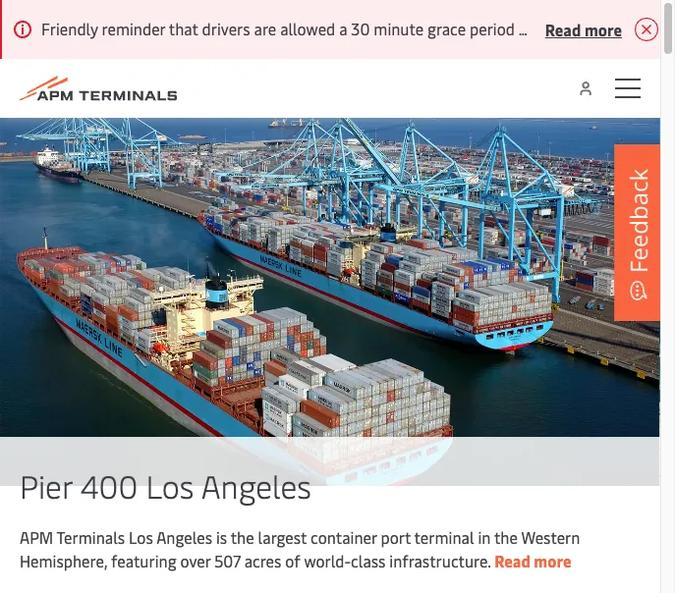 Task type: describe. For each thing, give the bounding box(es) containing it.
pier
[[20, 465, 72, 507]]

read more for the read more 'button' at the right top of the page
[[545, 18, 622, 40]]

featuring
[[111, 551, 177, 572]]

pier 400 los angeles
[[20, 465, 312, 507]]

is
[[216, 527, 227, 549]]

los angeles pier 400 image
[[0, 118, 661, 487]]

world-
[[304, 551, 351, 572]]

western
[[522, 527, 580, 549]]

infrastructure.
[[390, 551, 491, 572]]

of
[[285, 551, 301, 572]]

2 the from the left
[[494, 527, 518, 549]]

los for terminals
[[129, 527, 153, 549]]

feedback
[[622, 169, 655, 273]]

apm
[[20, 527, 53, 549]]

1 the from the left
[[231, 527, 254, 549]]

close alert image
[[635, 18, 658, 41]]

terminals
[[57, 527, 125, 549]]

hemisphere,
[[20, 551, 107, 572]]

507
[[214, 551, 241, 572]]

more for the read more 'button' at the right top of the page
[[585, 18, 622, 40]]

terminal
[[414, 527, 474, 549]]

read for the read more 'button' at the right top of the page
[[545, 18, 581, 40]]



Task type: locate. For each thing, give the bounding box(es) containing it.
0 vertical spatial more
[[585, 18, 622, 40]]

apm terminals los angeles is the largest container port terminal in the western hemisphere, featuring over 507 acres of world-class infrastructure.
[[20, 527, 580, 572]]

acres
[[245, 551, 282, 572]]

angeles up largest
[[201, 465, 312, 507]]

los
[[146, 465, 194, 507], [129, 527, 153, 549]]

0 vertical spatial read
[[545, 18, 581, 40]]

read left close alert image
[[545, 18, 581, 40]]

los for 400
[[146, 465, 194, 507]]

1 horizontal spatial more
[[585, 18, 622, 40]]

0 vertical spatial los
[[146, 465, 194, 507]]

1 vertical spatial los
[[129, 527, 153, 549]]

class
[[351, 551, 386, 572]]

more down western
[[534, 551, 572, 572]]

angeles up over
[[156, 527, 212, 549]]

1 vertical spatial angeles
[[156, 527, 212, 549]]

port
[[381, 527, 411, 549]]

more left close alert image
[[585, 18, 622, 40]]

largest
[[258, 527, 307, 549]]

more for read more link
[[534, 551, 572, 572]]

1 horizontal spatial the
[[494, 527, 518, 549]]

the right in
[[494, 527, 518, 549]]

400
[[80, 465, 138, 507]]

1 vertical spatial read
[[495, 551, 531, 572]]

read more
[[545, 18, 622, 40], [495, 551, 572, 572]]

read
[[545, 18, 581, 40], [495, 551, 531, 572]]

read more link
[[495, 551, 572, 572]]

0 vertical spatial read more
[[545, 18, 622, 40]]

0 horizontal spatial more
[[534, 551, 572, 572]]

read down western
[[495, 551, 531, 572]]

los up featuring
[[129, 527, 153, 549]]

los right 400
[[146, 465, 194, 507]]

1 vertical spatial read more
[[495, 551, 572, 572]]

read more button
[[545, 17, 622, 41]]

read for read more link
[[495, 551, 531, 572]]

1 vertical spatial more
[[534, 551, 572, 572]]

angeles
[[201, 465, 312, 507], [156, 527, 212, 549]]

angeles for 400
[[201, 465, 312, 507]]

over
[[180, 551, 211, 572]]

1 horizontal spatial read
[[545, 18, 581, 40]]

angeles inside apm terminals los angeles is the largest container port terminal in the western hemisphere, featuring over 507 acres of world-class infrastructure.
[[156, 527, 212, 549]]

read more down western
[[495, 551, 572, 572]]

more inside 'button'
[[585, 18, 622, 40]]

0 horizontal spatial the
[[231, 527, 254, 549]]

the right is
[[231, 527, 254, 549]]

0 horizontal spatial read
[[495, 551, 531, 572]]

more
[[585, 18, 622, 40], [534, 551, 572, 572]]

read more left close alert image
[[545, 18, 622, 40]]

0 vertical spatial angeles
[[201, 465, 312, 507]]

read inside 'button'
[[545, 18, 581, 40]]

in
[[478, 527, 491, 549]]

the
[[231, 527, 254, 549], [494, 527, 518, 549]]

angeles for terminals
[[156, 527, 212, 549]]

read more for read more link
[[495, 551, 572, 572]]

feedback button
[[614, 144, 664, 322]]

container
[[311, 527, 377, 549]]

los inside apm terminals los angeles is the largest container port terminal in the western hemisphere, featuring over 507 acres of world-class infrastructure.
[[129, 527, 153, 549]]



Task type: vqa. For each thing, say whether or not it's contained in the screenshot.
customers
no



